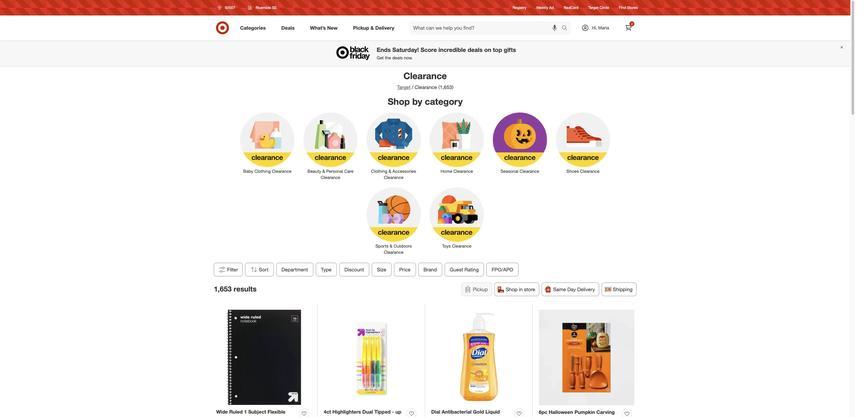 Task type: vqa. For each thing, say whether or not it's contained in the screenshot.
department at the left bottom
yes



Task type: describe. For each thing, give the bounding box(es) containing it.
sports & outdoors clearance link
[[362, 186, 426, 256]]

11
[[500, 416, 506, 417]]

boutique™
[[581, 416, 606, 417]]

pumpkin
[[575, 409, 596, 415]]

4ct highlighters dual tipped - up & up™
[[324, 409, 402, 417]]

riverside
[[256, 5, 271, 10]]

seasonal
[[501, 169, 519, 174]]

- down antibacterial
[[459, 416, 461, 417]]

notebook
[[264, 416, 287, 417]]

home clearance link
[[426, 111, 489, 175]]

1 horizontal spatial deals
[[468, 46, 483, 53]]

92507 button
[[214, 2, 242, 13]]

rating
[[465, 267, 479, 273]]

now.
[[404, 55, 413, 60]]

6pc
[[539, 409, 548, 415]]

baby
[[244, 169, 253, 174]]

baby clothing clearance
[[244, 169, 292, 174]]

shop for shop by category
[[388, 96, 410, 107]]

redcard link
[[564, 5, 579, 10]]

ad
[[550, 5, 554, 10]]

flexible
[[268, 409, 286, 415]]

department
[[282, 267, 308, 273]]

shoes clearance link
[[552, 111, 615, 175]]

shipping button
[[602, 283, 637, 296]]

2
[[632, 22, 633, 26]]

sort button
[[245, 263, 274, 277]]

subject
[[248, 409, 266, 415]]

wide ruled 1 subject flexible plastic cover spiral notebook 
[[216, 409, 290, 417]]

clearance inside 'link'
[[452, 244, 472, 249]]

& inside 4ct highlighters dual tipped - up & up™
[[324, 416, 327, 417]]

clothing inside clothing & accessories clearance
[[371, 169, 388, 174]]

& inside 6pc halloween pumpkin carving kit - hyde & eek! boutique™
[[564, 416, 567, 417]]

up
[[396, 409, 402, 415]]

same day delivery button
[[542, 283, 600, 296]]

get
[[377, 55, 384, 60]]

plastic
[[216, 416, 232, 417]]

4ct
[[324, 409, 331, 415]]

what's new
[[310, 25, 338, 31]]

pickup & delivery link
[[348, 21, 402, 35]]

saturday!
[[393, 46, 419, 53]]

1 clothing from the left
[[255, 169, 271, 174]]

price
[[400, 267, 411, 273]]

weekly ad link
[[537, 5, 554, 10]]

store
[[525, 286, 536, 293]]

kit
[[539, 416, 546, 417]]

ruled
[[229, 409, 243, 415]]

redcard
[[564, 5, 579, 10]]

liquid
[[486, 409, 500, 415]]

eek!
[[569, 416, 580, 417]]

wide ruled 1 subject flexible plastic cover spiral notebook link
[[216, 409, 297, 417]]

1,653 results
[[214, 285, 257, 293]]

day
[[568, 286, 576, 293]]

(1,653)
[[439, 84, 454, 90]]

ends saturday! score incredible deals on top gifts get the deals now.
[[377, 46, 517, 60]]

1
[[244, 409, 247, 415]]

clearance inside beauty & personal care clearance
[[321, 175, 341, 180]]

discount button
[[340, 263, 370, 277]]

shoes
[[567, 169, 579, 174]]

2 link
[[622, 21, 636, 35]]

& for pickup
[[371, 25, 374, 31]]

pickup for pickup
[[473, 286, 488, 293]]

dial antibacterial gold liquid hand soap - original scent - 11 f
[[432, 409, 510, 417]]

shop in store button
[[495, 283, 540, 296]]

6pc halloween pumpkin carving kit - hyde & eek! boutique™ link
[[539, 409, 620, 417]]

toys clearance link
[[426, 186, 489, 249]]

What can we help you find? suggestions appear below search field
[[410, 21, 564, 35]]

/
[[412, 84, 414, 90]]

beauty
[[308, 169, 321, 174]]

wide
[[216, 409, 228, 415]]

delivery for same day delivery
[[578, 286, 596, 293]]

cover
[[234, 416, 247, 417]]

accessories
[[393, 169, 416, 174]]

guest rating button
[[445, 263, 484, 277]]

original
[[462, 416, 481, 417]]

weekly
[[537, 5, 549, 10]]

find stores link
[[620, 5, 638, 10]]

guest
[[450, 267, 464, 273]]

filter
[[227, 267, 238, 273]]

& for sports
[[390, 244, 393, 249]]

shop by category
[[388, 96, 463, 107]]

- left 11
[[497, 416, 499, 417]]

carving
[[597, 409, 615, 415]]

92507
[[225, 5, 235, 10]]

ends
[[377, 46, 391, 53]]



Task type: locate. For each thing, give the bounding box(es) containing it.
clothing left accessories on the top of the page
[[371, 169, 388, 174]]

shop inside button
[[506, 286, 518, 293]]

brand
[[424, 267, 437, 273]]

spiral
[[249, 416, 262, 417]]

1 vertical spatial delivery
[[578, 286, 596, 293]]

dial antibacterial gold liquid hand soap - original scent - 11 f link
[[432, 409, 512, 417]]

clearance inside clothing & accessories clearance
[[384, 175, 404, 180]]

type
[[321, 267, 332, 273]]

home
[[441, 169, 453, 174]]

categories
[[240, 25, 266, 31]]

target
[[589, 5, 599, 10], [397, 84, 411, 90]]

1 horizontal spatial shop
[[506, 286, 518, 293]]

-
[[392, 409, 394, 415], [459, 416, 461, 417], [497, 416, 499, 417], [547, 416, 549, 417]]

0 vertical spatial target
[[589, 5, 599, 10]]

0 vertical spatial delivery
[[376, 25, 395, 31]]

2 clothing from the left
[[371, 169, 388, 174]]

target inside clearance target / clearance (1,653)
[[397, 84, 411, 90]]

clearance inside sports & outdoors clearance
[[384, 250, 404, 255]]

1 horizontal spatial pickup
[[473, 286, 488, 293]]

pickup button
[[462, 283, 492, 296]]

target left circle on the top right of the page
[[589, 5, 599, 10]]

1 vertical spatial pickup
[[473, 286, 488, 293]]

the
[[385, 55, 391, 60]]

categories link
[[235, 21, 274, 35]]

size button
[[372, 263, 392, 277]]

0 vertical spatial deals
[[468, 46, 483, 53]]

deals right the
[[393, 55, 403, 60]]

personal
[[327, 169, 343, 174]]

toys clearance
[[442, 244, 472, 249]]

delivery for pickup & delivery
[[376, 25, 395, 31]]

1 horizontal spatial target
[[589, 5, 599, 10]]

gold
[[473, 409, 484, 415]]

in
[[519, 286, 523, 293]]

0 horizontal spatial deals
[[393, 55, 403, 60]]

tipped
[[375, 409, 391, 415]]

- inside 6pc halloween pumpkin carving kit - hyde & eek! boutique™
[[547, 416, 549, 417]]

by
[[413, 96, 423, 107]]

0 horizontal spatial shop
[[388, 96, 410, 107]]

& inside sports & outdoors clearance
[[390, 244, 393, 249]]

what's
[[310, 25, 326, 31]]

seasonal clearance link
[[489, 111, 552, 175]]

hi,
[[593, 25, 598, 30]]

pickup for pickup & delivery
[[353, 25, 369, 31]]

& inside clothing & accessories clearance
[[389, 169, 392, 174]]

department button
[[276, 263, 314, 277]]

& for beauty
[[323, 169, 325, 174]]

4ct highlighters dual tipped - up & up™ link
[[324, 409, 405, 417]]

dial antibacterial gold liquid hand soap - original scent - 11 fl oz image
[[432, 310, 527, 405], [432, 310, 527, 405]]

deals link
[[276, 21, 303, 35]]

delivery up ends
[[376, 25, 395, 31]]

0 vertical spatial shop
[[388, 96, 410, 107]]

riverside se
[[256, 5, 277, 10]]

find
[[620, 5, 627, 10]]

- inside 4ct highlighters dual tipped - up & up™
[[392, 409, 394, 415]]

shop down target link
[[388, 96, 410, 107]]

brand button
[[419, 263, 443, 277]]

clearance target / clearance (1,653)
[[397, 70, 454, 90]]

hyde
[[551, 416, 563, 417]]

discount
[[345, 267, 364, 273]]

clothing & accessories clearance
[[371, 169, 416, 180]]

antibacterial
[[442, 409, 472, 415]]

& for clothing
[[389, 169, 392, 174]]

what's new link
[[305, 21, 346, 35]]

shipping
[[614, 286, 633, 293]]

shop for shop in store
[[506, 286, 518, 293]]

pickup down the rating
[[473, 286, 488, 293]]

4ct highlighters dual tipped - up & up™ image
[[324, 310, 419, 405], [324, 310, 419, 405]]

scent
[[482, 416, 496, 417]]

1 vertical spatial deals
[[393, 55, 403, 60]]

outdoors
[[394, 244, 412, 249]]

clearance
[[404, 70, 447, 81], [415, 84, 437, 90], [272, 169, 292, 174], [454, 169, 473, 174], [520, 169, 540, 174], [581, 169, 600, 174], [321, 175, 341, 180], [384, 175, 404, 180], [452, 244, 472, 249], [384, 250, 404, 255]]

guest rating
[[450, 267, 479, 273]]

sort
[[259, 267, 269, 273]]

up™
[[329, 416, 337, 417]]

0 horizontal spatial clothing
[[255, 169, 271, 174]]

1 horizontal spatial delivery
[[578, 286, 596, 293]]

circle
[[600, 5, 610, 10]]

deals
[[468, 46, 483, 53], [393, 55, 403, 60]]

deals
[[282, 25, 295, 31]]

gifts
[[504, 46, 517, 53]]

weekly ad
[[537, 5, 554, 10]]

registry
[[513, 5, 527, 10]]

score
[[421, 46, 437, 53]]

dual
[[363, 409, 373, 415]]

delivery
[[376, 25, 395, 31], [578, 286, 596, 293]]

search button
[[559, 21, 574, 36]]

price button
[[394, 263, 416, 277]]

beauty & personal care clearance
[[308, 169, 354, 180]]

0 horizontal spatial pickup
[[353, 25, 369, 31]]

pickup inside button
[[473, 286, 488, 293]]

1,653
[[214, 285, 232, 293]]

1 vertical spatial target
[[397, 84, 411, 90]]

care
[[345, 169, 354, 174]]

6pc halloween pumpkin carving kit - hyde & eek! boutique™ image
[[539, 310, 635, 405], [539, 310, 635, 405]]

same
[[554, 286, 566, 293]]

0 vertical spatial pickup
[[353, 25, 369, 31]]

delivery inside button
[[578, 286, 596, 293]]

0 horizontal spatial delivery
[[376, 25, 395, 31]]

- right kit in the right bottom of the page
[[547, 416, 549, 417]]

home clearance
[[441, 169, 473, 174]]

results
[[234, 285, 257, 293]]

soap
[[445, 416, 458, 417]]

deals left on
[[468, 46, 483, 53]]

halloween
[[549, 409, 574, 415]]

clothing right the 'baby'
[[255, 169, 271, 174]]

hi, maria
[[593, 25, 610, 30]]

fpo/apo button
[[487, 263, 519, 277]]

dial
[[432, 409, 441, 415]]

maria
[[599, 25, 610, 30]]

1 horizontal spatial clothing
[[371, 169, 388, 174]]

shop left in at the bottom
[[506, 286, 518, 293]]

filter button
[[214, 263, 243, 277]]

pickup right new
[[353, 25, 369, 31]]

target left /
[[397, 84, 411, 90]]

baby clothing clearance link
[[236, 111, 299, 175]]

- left up
[[392, 409, 394, 415]]

0 horizontal spatial target
[[397, 84, 411, 90]]

type button
[[316, 263, 337, 277]]

& inside beauty & personal care clearance
[[323, 169, 325, 174]]

wide ruled 1 subject flexible plastic cover spiral notebook - up & up™ image
[[216, 310, 312, 405], [216, 310, 312, 405]]

same day delivery
[[554, 286, 596, 293]]

sports
[[376, 244, 389, 249]]

category
[[425, 96, 463, 107]]

delivery right the 'day'
[[578, 286, 596, 293]]

&
[[371, 25, 374, 31], [323, 169, 325, 174], [389, 169, 392, 174], [390, 244, 393, 249], [324, 416, 327, 417], [564, 416, 567, 417]]

1 vertical spatial shop
[[506, 286, 518, 293]]

beauty & personal care clearance link
[[299, 111, 362, 181]]



